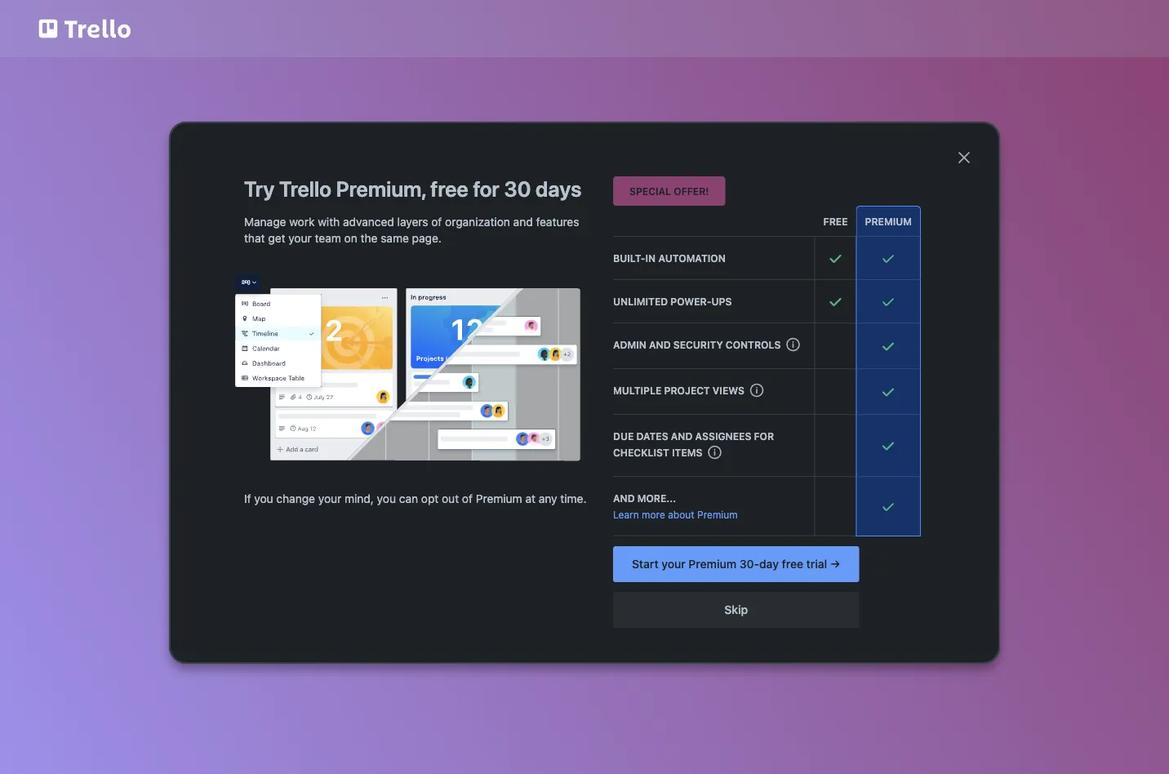 Task type: locate. For each thing, give the bounding box(es) containing it.
2 vertical spatial your
[[662, 557, 686, 571]]

built-
[[613, 252, 646, 264]]

your left mind,
[[318, 492, 342, 506]]

of right out
[[462, 492, 473, 506]]

day
[[760, 557, 779, 571]]

premium,
[[336, 176, 426, 201]]

and
[[513, 215, 533, 229], [649, 339, 671, 351], [671, 430, 693, 442]]

0 horizontal spatial your
[[289, 232, 312, 245]]

0 vertical spatial your
[[289, 232, 312, 245]]

ups
[[712, 296, 732, 307]]

you right if
[[254, 492, 273, 506]]

the
[[361, 232, 378, 245]]

about
[[668, 509, 695, 520]]

30-
[[740, 557, 760, 571]]

any
[[539, 492, 557, 506]]

0 vertical spatial for
[[473, 176, 500, 201]]

and inside the manage work with advanced layers of organization and features that get your team on the same page.
[[513, 215, 533, 229]]

multiple
[[613, 385, 662, 396]]

if
[[244, 492, 251, 506]]

with
[[318, 215, 340, 229]]

0 vertical spatial of
[[431, 215, 442, 229]]

out
[[442, 492, 459, 506]]

start
[[632, 557, 659, 571]]

of up page.
[[431, 215, 442, 229]]

trello image
[[36, 10, 134, 47]]

0 horizontal spatial you
[[254, 492, 273, 506]]

your
[[289, 232, 312, 245], [318, 492, 342, 506], [662, 557, 686, 571]]

project
[[664, 385, 710, 396]]

unlimited
[[613, 296, 668, 307]]

and right 'admin'
[[649, 339, 671, 351]]

of
[[431, 215, 442, 229], [462, 492, 473, 506]]

unlimited power-ups
[[613, 296, 732, 307]]

1 vertical spatial for
[[754, 430, 774, 442]]

due
[[613, 430, 634, 442]]

learn more about premium link
[[613, 506, 811, 523]]

2 vertical spatial and
[[671, 430, 693, 442]]

and more... learn more about premium
[[613, 492, 738, 520]]

1 horizontal spatial for
[[754, 430, 774, 442]]

assignees
[[695, 430, 752, 442]]

admin
[[613, 339, 647, 351]]

1 horizontal spatial of
[[462, 492, 473, 506]]

premium right about
[[697, 509, 738, 520]]

free
[[431, 176, 469, 201], [782, 557, 804, 571]]

→
[[830, 557, 841, 571]]

premium right free
[[865, 216, 912, 227]]

0 horizontal spatial of
[[431, 215, 442, 229]]

1 vertical spatial free
[[782, 557, 804, 571]]

time.
[[561, 492, 587, 506]]

0 vertical spatial and
[[513, 215, 533, 229]]

offer!
[[674, 185, 709, 197]]

free right day
[[782, 557, 804, 571]]

and down 30
[[513, 215, 533, 229]]

days
[[536, 176, 582, 201]]

for for free
[[473, 176, 500, 201]]

1 vertical spatial your
[[318, 492, 342, 506]]

built-in automation
[[613, 252, 726, 264]]

page.
[[412, 232, 442, 245]]

multiple project views
[[613, 385, 745, 396]]

you left can
[[377, 492, 396, 506]]

1 you from the left
[[254, 492, 273, 506]]

for inside due dates and assignees for checklist items
[[754, 430, 774, 442]]

and inside due dates and assignees for checklist items
[[671, 430, 693, 442]]

for left 30
[[473, 176, 500, 201]]

0 horizontal spatial for
[[473, 176, 500, 201]]

and up items
[[671, 430, 693, 442]]

premium
[[865, 216, 912, 227], [476, 492, 522, 506], [697, 509, 738, 520], [689, 557, 737, 571]]

free up organization
[[431, 176, 469, 201]]

0 horizontal spatial free
[[431, 176, 469, 201]]

2 you from the left
[[377, 492, 396, 506]]

1 horizontal spatial you
[[377, 492, 396, 506]]

your down work
[[289, 232, 312, 245]]

0 vertical spatial free
[[431, 176, 469, 201]]

1 horizontal spatial free
[[782, 557, 804, 571]]

can
[[399, 492, 418, 506]]

you
[[254, 492, 273, 506], [377, 492, 396, 506]]

admin and security controls
[[613, 339, 781, 351]]

manage work with advanced layers of organization and features that get your team on the same page.
[[244, 215, 579, 245]]

automation
[[659, 252, 726, 264]]

your right start
[[662, 557, 686, 571]]

items
[[672, 447, 703, 458]]

and
[[613, 492, 635, 504]]

30
[[504, 176, 531, 201]]

1 vertical spatial of
[[462, 492, 473, 506]]

1 horizontal spatial your
[[318, 492, 342, 506]]

security
[[674, 339, 723, 351]]

for
[[473, 176, 500, 201], [754, 430, 774, 442]]

for right 'assignees' at the right bottom of page
[[754, 430, 774, 442]]



Task type: vqa. For each thing, say whether or not it's contained in the screenshot.
Virtual inside Board name text box
no



Task type: describe. For each thing, give the bounding box(es) containing it.
more...
[[638, 492, 676, 504]]

free
[[824, 216, 848, 227]]

1 vertical spatial and
[[649, 339, 671, 351]]

more
[[642, 509, 665, 520]]

skip
[[725, 603, 748, 617]]

dates
[[637, 430, 669, 442]]

change
[[276, 492, 315, 506]]

premium left 30-
[[689, 557, 737, 571]]

mind,
[[345, 492, 374, 506]]

skip button
[[613, 592, 860, 628]]

trial
[[807, 557, 827, 571]]

trello
[[279, 176, 332, 201]]

of inside the manage work with advanced layers of organization and features that get your team on the same page.
[[431, 215, 442, 229]]

features
[[536, 215, 579, 229]]

views
[[713, 385, 745, 396]]

opt
[[421, 492, 439, 506]]

special offer!
[[630, 185, 709, 197]]

get
[[268, 232, 285, 245]]

try
[[244, 176, 275, 201]]

advanced
[[343, 215, 394, 229]]

at
[[526, 492, 536, 506]]

in
[[646, 252, 656, 264]]

close image
[[955, 148, 974, 167]]

work
[[289, 215, 315, 229]]

for for assignees
[[754, 430, 774, 442]]

try trello premium, free for 30 days
[[244, 176, 582, 201]]

special
[[630, 185, 671, 197]]

if you change your mind, you can opt out of premium at any time.
[[244, 492, 587, 506]]

premium inside "and more... learn more about premium"
[[697, 509, 738, 520]]

premium left at
[[476, 492, 522, 506]]

2 horizontal spatial your
[[662, 557, 686, 571]]

power-
[[671, 296, 712, 307]]

that
[[244, 232, 265, 245]]

on
[[344, 232, 358, 245]]

manage
[[244, 215, 286, 229]]

start your premium 30-day free trial →
[[632, 557, 841, 571]]

checklist
[[613, 447, 669, 458]]

organization
[[445, 215, 510, 229]]

learn
[[613, 509, 639, 520]]

controls
[[726, 339, 781, 351]]

same
[[381, 232, 409, 245]]

your inside the manage work with advanced layers of organization and features that get your team on the same page.
[[289, 232, 312, 245]]

due dates and assignees for checklist items
[[613, 430, 774, 458]]

team
[[315, 232, 341, 245]]

layers
[[397, 215, 428, 229]]



